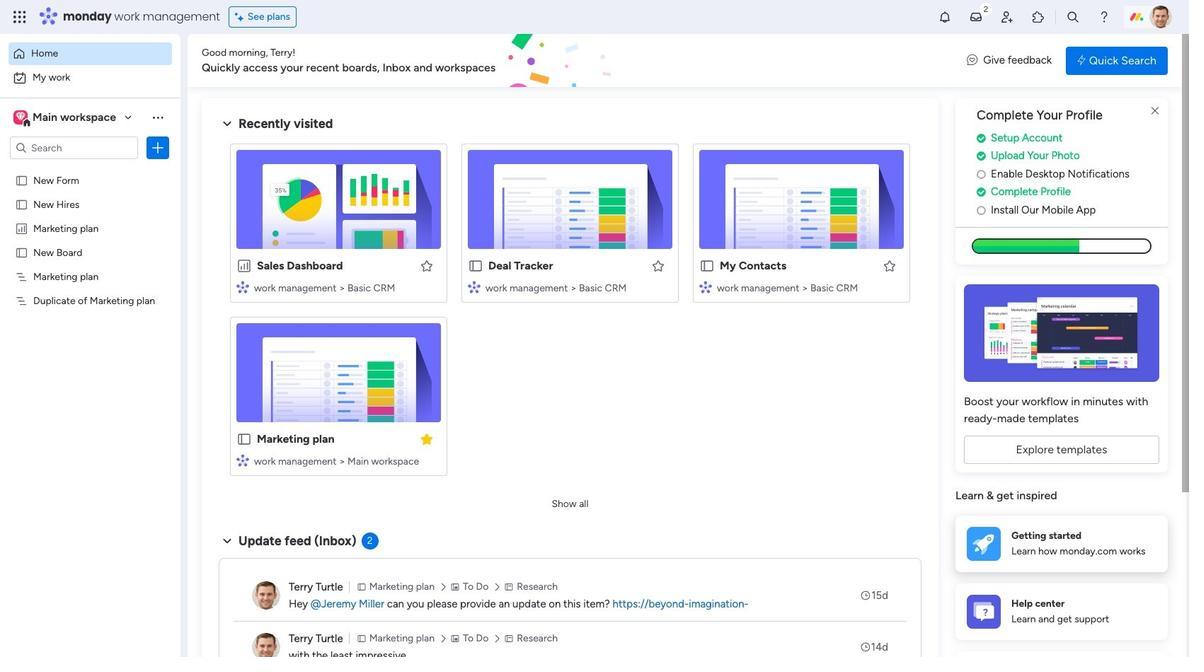 Task type: locate. For each thing, give the bounding box(es) containing it.
check circle image
[[977, 133, 986, 144], [977, 187, 986, 198]]

1 horizontal spatial terry turtle image
[[1150, 6, 1173, 28]]

update feed image
[[969, 10, 984, 24]]

public board image
[[15, 173, 28, 187], [15, 198, 28, 211], [700, 258, 715, 274], [237, 432, 252, 448]]

check circle image up circle o icon
[[977, 187, 986, 198]]

workspace options image
[[151, 110, 165, 124]]

help center element
[[956, 584, 1168, 641]]

search everything image
[[1066, 10, 1081, 24]]

0 horizontal spatial add to favorites image
[[651, 259, 666, 273]]

2 add to favorites image from the left
[[883, 259, 897, 273]]

2 element
[[362, 533, 379, 550]]

0 vertical spatial terry turtle image
[[1150, 6, 1173, 28]]

list box
[[0, 165, 181, 504]]

public dashboard image
[[237, 258, 252, 274]]

terry turtle image right help image
[[1150, 6, 1173, 28]]

workspace image
[[13, 110, 28, 125], [16, 110, 25, 125]]

0 vertical spatial check circle image
[[977, 133, 986, 144]]

circle o image
[[977, 169, 986, 180]]

workspace selection element
[[13, 109, 118, 127]]

public board image down public dashboard icon
[[15, 246, 28, 259]]

terry turtle image
[[1150, 6, 1173, 28], [252, 634, 280, 658]]

public board image right add to favorites image
[[468, 258, 484, 274]]

help image
[[1098, 10, 1112, 24]]

circle o image
[[977, 205, 986, 216]]

quick search results list box
[[219, 132, 922, 494]]

1 vertical spatial check circle image
[[977, 187, 986, 198]]

1 horizontal spatial public board image
[[468, 258, 484, 274]]

public board image
[[15, 246, 28, 259], [468, 258, 484, 274]]

getting started element
[[956, 516, 1168, 573]]

close update feed (inbox) image
[[219, 533, 236, 550]]

0 horizontal spatial terry turtle image
[[252, 634, 280, 658]]

1 horizontal spatial add to favorites image
[[883, 259, 897, 273]]

2 vertical spatial option
[[0, 167, 181, 170]]

add to favorites image
[[651, 259, 666, 273], [883, 259, 897, 273]]

2 workspace image from the left
[[16, 110, 25, 125]]

select product image
[[13, 10, 27, 24]]

option
[[8, 42, 172, 65], [8, 67, 172, 89], [0, 167, 181, 170]]

add to favorites image
[[420, 259, 434, 273]]

Search in workspace field
[[30, 140, 118, 156]]

1 check circle image from the top
[[977, 133, 986, 144]]

remove from favorites image
[[420, 432, 434, 446]]

terry turtle image down terry turtle icon
[[252, 634, 280, 658]]

terry turtle image
[[252, 582, 280, 610]]

2 image
[[980, 1, 993, 17]]

check circle image up check circle icon on the right top of the page
[[977, 133, 986, 144]]



Task type: describe. For each thing, give the bounding box(es) containing it.
check circle image
[[977, 151, 986, 162]]

0 vertical spatial option
[[8, 42, 172, 65]]

1 vertical spatial option
[[8, 67, 172, 89]]

2 check circle image from the top
[[977, 187, 986, 198]]

close recently visited image
[[219, 115, 236, 132]]

1 workspace image from the left
[[13, 110, 28, 125]]

v2 user feedback image
[[967, 53, 978, 69]]

dapulse x slim image
[[1147, 103, 1164, 120]]

1 add to favorites image from the left
[[651, 259, 666, 273]]

public dashboard image
[[15, 222, 28, 235]]

notifications image
[[938, 10, 952, 24]]

1 vertical spatial terry turtle image
[[252, 634, 280, 658]]

invite members image
[[1001, 10, 1015, 24]]

0 horizontal spatial public board image
[[15, 246, 28, 259]]

monday marketplace image
[[1032, 10, 1046, 24]]

templates image image
[[969, 285, 1156, 383]]

v2 bolt switch image
[[1078, 53, 1086, 68]]

see plans image
[[235, 9, 248, 25]]

options image
[[151, 141, 165, 155]]



Task type: vqa. For each thing, say whether or not it's contained in the screenshot.
1st "Workspace" icon from the right
yes



